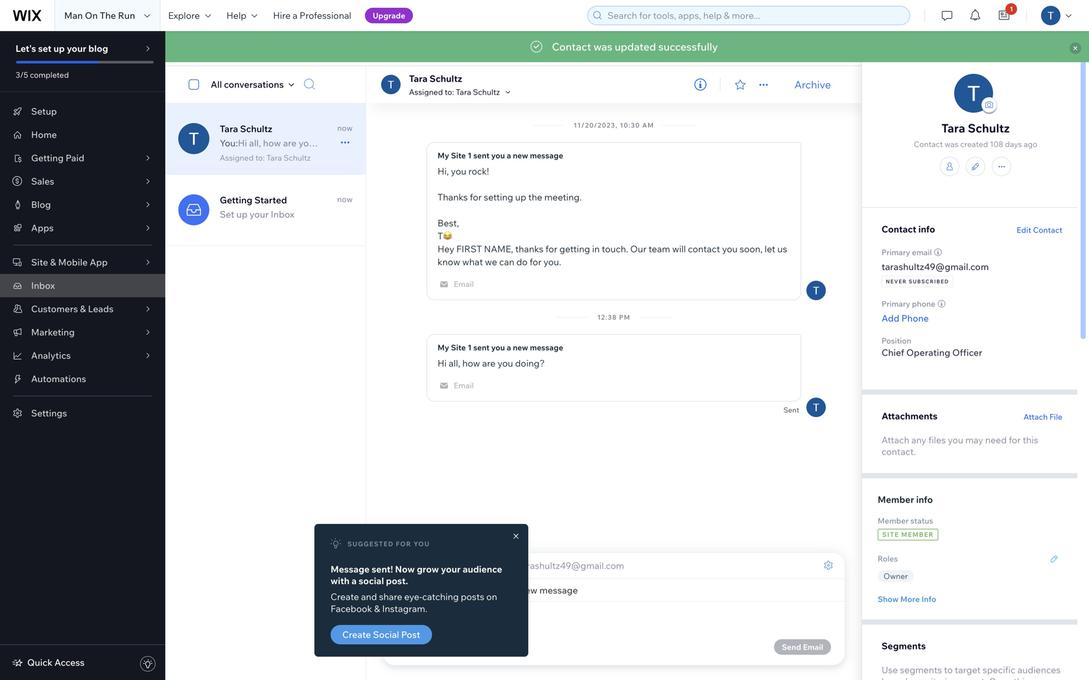 Task type: locate. For each thing, give the bounding box(es) containing it.
info up status
[[916, 494, 933, 506]]

contact left updated
[[552, 40, 591, 53]]

man
[[64, 10, 83, 21]]

1 horizontal spatial to:
[[445, 87, 454, 97]]

2 sent from the top
[[473, 343, 489, 353]]

info for contact info
[[918, 224, 935, 235]]

all, inside my site 1 sent you a new message hi all, how are you doing?
[[449, 358, 460, 369]]

first
[[456, 243, 482, 255]]

2 vertical spatial 1
[[468, 343, 472, 353]]

site & mobile app
[[31, 257, 108, 268]]

0 horizontal spatial on
[[486, 592, 497, 603]]

1 horizontal spatial how
[[462, 358, 480, 369]]

set
[[38, 43, 51, 54]]

created
[[960, 139, 988, 149]]

1 vertical spatial info
[[916, 494, 933, 506]]

sales
[[31, 176, 54, 187]]

my site 1 sent you a new message hi, you rock! thanks for setting up the meeting. best, t😂 hey first name, thanks for getting in touch. our team will contact you soon, let us know what we can do for you.
[[438, 151, 787, 268]]

are inside my site 1 sent you a new message hi all, how are you doing?
[[482, 358, 496, 369]]

create for create and share eye-catching posts on facebook & instagram.
[[331, 592, 359, 603]]

1 my from the top
[[438, 151, 449, 160]]

message for message via:
[[395, 560, 434, 572]]

Type your message. Hit enter to submit. text field
[[393, 613, 834, 627]]

mobile
[[58, 257, 88, 268]]

tara schultz contact was created 108 days ago
[[914, 121, 1037, 149]]

2 horizontal spatial up
[[515, 192, 526, 203]]

1 vertical spatial hi
[[438, 358, 447, 369]]

message via:
[[395, 560, 450, 572]]

hey
[[438, 243, 454, 255]]

assigned to: tara schultz inside button
[[409, 87, 500, 97]]

apps button
[[0, 217, 165, 240]]

inbox down the started
[[271, 209, 294, 220]]

was left created
[[945, 139, 959, 149]]

0 vertical spatial info
[[918, 224, 935, 235]]

sent for rock!
[[473, 151, 489, 160]]

getting inside 'getting paid' dropdown button
[[31, 152, 64, 164]]

assigned inside assigned to: tara schultz button
[[409, 87, 443, 97]]

2 horizontal spatial your
[[441, 564, 461, 575]]

new for setting
[[513, 151, 528, 160]]

member down status
[[901, 531, 934, 539]]

create inside create and share eye-catching posts on facebook & instagram.
[[331, 592, 359, 603]]

saved replies image
[[393, 640, 409, 655]]

contact right edit
[[1033, 225, 1062, 235]]

info
[[918, 224, 935, 235], [916, 494, 933, 506]]

1 horizontal spatial are
[[482, 358, 496, 369]]

hire a professional
[[273, 10, 351, 21]]

up inside my site 1 sent you a new message hi, you rock! thanks for setting up the meeting. best, t😂 hey first name, thanks for getting in touch. our team will contact you soon, let us know what we can do for you.
[[515, 192, 526, 203]]

now for tara schultz
[[337, 123, 353, 133]]

Search for tools, apps, help & more... field
[[604, 6, 906, 25]]

1 vertical spatial how
[[462, 358, 480, 369]]

create social post button
[[331, 626, 432, 645]]

tara schultz image
[[954, 74, 993, 113], [381, 75, 401, 94], [178, 123, 209, 154], [806, 281, 826, 300], [806, 398, 826, 417]]

message for doing?
[[530, 343, 563, 353]]

0 vertical spatial my
[[438, 151, 449, 160]]

0 vertical spatial settings
[[695, 43, 731, 54]]

in
[[592, 243, 600, 255]]

you.
[[544, 256, 561, 268]]

schultz inside button
[[473, 87, 500, 97]]

2 now from the top
[[337, 194, 353, 204]]

app
[[90, 257, 108, 268]]

upgrade
[[373, 11, 405, 20]]

1 horizontal spatial doing?
[[515, 358, 545, 369]]

now
[[337, 123, 353, 133], [337, 194, 353, 204]]

how
[[263, 137, 281, 149], [462, 358, 480, 369]]

edit contact
[[1017, 225, 1062, 235]]

add phone
[[882, 313, 929, 324]]

0 vertical spatial up
[[53, 43, 65, 54]]

status
[[910, 516, 933, 526]]

108
[[990, 139, 1003, 149]]

message up with
[[331, 564, 370, 575]]

message inside my site 1 sent you a new message hi all, how are you doing?
[[530, 343, 563, 353]]

attach up contact. on the bottom of page
[[882, 435, 909, 446]]

member up member status site member
[[878, 494, 914, 506]]

on down segments
[[910, 676, 920, 681]]

None field
[[434, 585, 834, 596]]

0 vertical spatial now
[[337, 123, 353, 133]]

1 horizontal spatial tara schultz
[[409, 73, 462, 84]]

0 horizontal spatial hi
[[238, 137, 247, 149]]

0 horizontal spatial are
[[283, 137, 297, 149]]

0 horizontal spatial your
[[67, 43, 86, 54]]

contact was updated successfully
[[552, 40, 718, 53]]

create down facebook
[[342, 629, 371, 641]]

info for member info
[[916, 494, 933, 506]]

0 vertical spatial &
[[50, 257, 56, 268]]

marketing button
[[0, 321, 165, 344]]

for left this
[[1009, 435, 1021, 446]]

1 vertical spatial all,
[[449, 358, 460, 369]]

1 vertical spatial 1
[[468, 151, 472, 160]]

1 vertical spatial settings
[[31, 408, 67, 419]]

schultz inside tara schultz contact was created 108 days ago
[[968, 121, 1010, 135]]

0 horizontal spatial settings
[[31, 408, 67, 419]]

schultz
[[430, 73, 462, 84], [473, 87, 500, 97], [968, 121, 1010, 135], [240, 123, 272, 135], [284, 153, 311, 163]]

successfully
[[658, 40, 718, 53]]

was inside tara schultz contact was created 108 days ago
[[945, 139, 959, 149]]

file
[[1049, 412, 1062, 422]]

message sent! now grow your audience with a social post.
[[331, 564, 502, 587]]

for right do
[[530, 256, 542, 268]]

how inside my site 1 sent you a new message hi all, how are you doing?
[[462, 358, 480, 369]]

edit
[[1017, 225, 1031, 235]]

0 vertical spatial all,
[[249, 137, 261, 149]]

subscribed
[[909, 278, 949, 285]]

& down and
[[374, 604, 380, 615]]

0 vertical spatial on
[[486, 592, 497, 603]]

getting up set
[[220, 194, 252, 206]]

now for getting started
[[337, 194, 353, 204]]

to:
[[504, 560, 516, 572]]

on right posts
[[486, 592, 497, 603]]

inbox up customers
[[31, 280, 55, 291]]

1 message from the top
[[530, 151, 563, 160]]

getting started image
[[178, 194, 209, 226]]

my inside my site 1 sent you a new message hi, you rock! thanks for setting up the meeting. best, t😂 hey first name, thanks for getting in touch. our team will contact you soon, let us know what we can do for you.
[[438, 151, 449, 160]]

1 horizontal spatial inbox
[[271, 209, 294, 220]]

2 vertical spatial your
[[441, 564, 461, 575]]

1 vertical spatial new
[[513, 343, 528, 353]]

0 vertical spatial tara schultz
[[409, 73, 462, 84]]

1 sent from the top
[[473, 151, 489, 160]]

1 primary from the top
[[882, 248, 910, 257]]

with
[[331, 576, 349, 587]]

email right 'via:'
[[453, 560, 476, 572]]

show
[[878, 595, 899, 604]]

0 vertical spatial are
[[283, 137, 297, 149]]

1 vertical spatial primary
[[882, 299, 910, 309]]

roles
[[878, 554, 898, 564]]

0 vertical spatial hi
[[238, 137, 247, 149]]

0 vertical spatial message
[[530, 151, 563, 160]]

updated
[[615, 40, 656, 53]]

tarashultz49@gmail.com up subscribed
[[882, 261, 989, 273]]

message for setting
[[530, 151, 563, 160]]

1 horizontal spatial &
[[80, 303, 86, 315]]

1 now from the top
[[337, 123, 353, 133]]

your down getting started
[[250, 209, 269, 220]]

0 horizontal spatial attach
[[882, 435, 909, 446]]

0 horizontal spatial tarashultz49@gmail.com
[[518, 560, 624, 572]]

create up facebook
[[331, 592, 359, 603]]

0 horizontal spatial assigned
[[220, 153, 254, 163]]

0 horizontal spatial inbox
[[31, 280, 55, 291]]

message inside my site 1 sent you a new message hi, you rock! thanks for setting up the meeting. best, t😂 hey first name, thanks for getting in touch. our team will contact you soon, let us know what we can do for you.
[[530, 151, 563, 160]]

catching
[[422, 592, 459, 603]]

primary up add
[[882, 299, 910, 309]]

1 vertical spatial was
[[945, 139, 959, 149]]

may
[[965, 435, 983, 446]]

1 horizontal spatial hi
[[438, 358, 447, 369]]

1 vertical spatial sent
[[473, 343, 489, 353]]

owner
[[884, 572, 908, 581]]

tara schultz up you:
[[220, 123, 272, 135]]

0 vertical spatial how
[[263, 137, 281, 149]]

1 horizontal spatial assigned to: tara schultz
[[409, 87, 500, 97]]

1 for hi, you rock! thanks for setting up the meeting. best, t😂 hey first name, thanks for getting in touch. our team will contact you soon, let us know what we can do for you.
[[468, 151, 472, 160]]

a inside my site 1 sent you a new message hi, you rock! thanks for setting up the meeting. best, t😂 hey first name, thanks for getting in touch. our team will contact you soon, let us know what we can do for you.
[[507, 151, 511, 160]]

1 vertical spatial now
[[337, 194, 353, 204]]

professional
[[300, 10, 351, 21]]

0 horizontal spatial up
[[53, 43, 65, 54]]

0 vertical spatial primary
[[882, 248, 910, 257]]

1 vertical spatial on
[[910, 676, 920, 681]]

tarashultz49@gmail.com
[[882, 261, 989, 273], [518, 560, 624, 572]]

& for customers
[[80, 303, 86, 315]]

getting down home
[[31, 152, 64, 164]]

your left blog
[[67, 43, 86, 54]]

attach inside attach any files you may need for this contact.
[[882, 435, 909, 446]]

phone
[[912, 299, 935, 309]]

apps
[[31, 222, 54, 234]]

getting paid button
[[0, 147, 165, 170]]

1 horizontal spatial was
[[945, 139, 959, 149]]

my for hi,
[[438, 151, 449, 160]]

& inside create and share eye-catching posts on facebook & instagram.
[[374, 604, 380, 615]]

0 horizontal spatial message
[[331, 564, 370, 575]]

contact was updated successfully alert
[[165, 31, 1089, 62]]

t😂
[[438, 230, 452, 242]]

on
[[85, 10, 98, 21]]

0 vertical spatial assigned to: tara schultz
[[409, 87, 500, 97]]

1 vertical spatial assigned to: tara schultz
[[220, 153, 311, 163]]

primary left email
[[882, 248, 910, 257]]

attach file button
[[1024, 411, 1062, 423]]

our
[[630, 243, 647, 255]]

site
[[451, 151, 466, 160], [31, 257, 48, 268], [451, 343, 466, 353], [882, 531, 899, 539]]

2 primary from the top
[[882, 299, 910, 309]]

2 vertical spatial &
[[374, 604, 380, 615]]

2 new from the top
[[513, 343, 528, 353]]

attach left file
[[1024, 412, 1048, 422]]

am
[[642, 121, 654, 129]]

to: tarashultz49@gmail.com
[[504, 560, 624, 572]]

you
[[299, 137, 314, 149], [491, 151, 505, 160], [451, 166, 466, 177], [722, 243, 738, 255], [491, 343, 505, 353], [498, 358, 513, 369], [948, 435, 963, 446], [954, 676, 970, 681]]

2 vertical spatial member
[[901, 531, 934, 539]]

new inside my site 1 sent you a new message hi, you rock! thanks for setting up the meeting. best, t😂 hey first name, thanks for getting in touch. our team will contact you soon, let us know what we can do for you.
[[513, 151, 528, 160]]

& left leads
[[80, 303, 86, 315]]

1 vertical spatial are
[[482, 358, 496, 369]]

sent inside my site 1 sent you a new message hi, you rock! thanks for setting up the meeting. best, t😂 hey first name, thanks for getting in touch. our team will contact you soon, let us know what we can do for you.
[[473, 151, 489, 160]]

1 inside my site 1 sent you a new message hi, you rock! thanks for setting up the meeting. best, t😂 hey first name, thanks for getting in touch. our team will contact you soon, let us know what we can do for you.
[[468, 151, 472, 160]]

primary for primary phone
[[882, 299, 910, 309]]

1 vertical spatial getting
[[220, 194, 252, 206]]

assigned to: tara schultz
[[409, 87, 500, 97], [220, 153, 311, 163]]

1 horizontal spatial settings
[[695, 43, 731, 54]]

& left mobile
[[50, 257, 56, 268]]

1 inside my site 1 sent you a new message hi all, how are you doing?
[[468, 343, 472, 353]]

up inside sidebar element
[[53, 43, 65, 54]]

message for message sent! now grow your audience with a social post.
[[331, 564, 370, 575]]

1 horizontal spatial on
[[910, 676, 920, 681]]

0 vertical spatial to:
[[445, 87, 454, 97]]

email inside send email button
[[803, 643, 823, 652]]

1 vertical spatial inbox
[[31, 280, 55, 291]]

new
[[513, 151, 528, 160], [513, 343, 528, 353]]

0 horizontal spatial was
[[594, 40, 612, 53]]

1 for hi all, how are you doing?
[[468, 343, 472, 353]]

0 horizontal spatial getting
[[31, 152, 64, 164]]

create for create social post
[[342, 629, 371, 641]]

settings down search for tools, apps, help & more... field
[[695, 43, 731, 54]]

new inside my site 1 sent you a new message hi all, how are you doing?
[[513, 343, 528, 353]]

site inside dropdown button
[[31, 257, 48, 268]]

1 vertical spatial my
[[438, 343, 449, 353]]

1 horizontal spatial tarashultz49@gmail.com
[[882, 261, 989, 273]]

post.
[[386, 576, 408, 587]]

emojis image
[[436, 640, 452, 655]]

doing? inside my site 1 sent you a new message hi all, how are you doing?
[[515, 358, 545, 369]]

member down the member info
[[878, 516, 909, 526]]

0 vertical spatial getting
[[31, 152, 64, 164]]

audiences
[[1017, 665, 1061, 676]]

1 vertical spatial attach
[[882, 435, 909, 446]]

blog button
[[0, 193, 165, 217]]

0 vertical spatial sent
[[473, 151, 489, 160]]

contact left created
[[914, 139, 943, 149]]

tarashultz49@gmail.com right the to:
[[518, 560, 624, 572]]

all,
[[249, 137, 261, 149], [449, 358, 460, 369]]

email inside email button
[[453, 560, 476, 572]]

posts
[[461, 592, 484, 603]]

contact inside the "contact was updated successfully" alert
[[552, 40, 591, 53]]

specific
[[983, 665, 1015, 676]]

doing?
[[316, 137, 346, 149], [515, 358, 545, 369]]

member for member info
[[878, 494, 914, 506]]

1 horizontal spatial assigned
[[409, 87, 443, 97]]

0 vertical spatial 1
[[1010, 5, 1013, 13]]

your right grow
[[441, 564, 461, 575]]

settings down automations on the bottom of the page
[[31, 408, 67, 419]]

create inside button
[[342, 629, 371, 641]]

1 horizontal spatial attach
[[1024, 412, 1048, 422]]

1 vertical spatial member
[[878, 516, 909, 526]]

hire
[[273, 10, 291, 21]]

let
[[765, 243, 775, 255]]

0 horizontal spatial all,
[[249, 137, 261, 149]]

soon,
[[740, 243, 763, 255]]

1 horizontal spatial getting
[[220, 194, 252, 206]]

attach inside button
[[1024, 412, 1048, 422]]

0 vertical spatial tarashultz49@gmail.com
[[882, 261, 989, 273]]

0 vertical spatial your
[[67, 43, 86, 54]]

0 horizontal spatial tara schultz
[[220, 123, 272, 135]]

2 message from the top
[[530, 343, 563, 353]]

1 vertical spatial message
[[530, 343, 563, 353]]

1 horizontal spatial your
[[250, 209, 269, 220]]

1 vertical spatial create
[[342, 629, 371, 641]]

position
[[882, 336, 911, 346]]

my inside my site 1 sent you a new message hi all, how are you doing?
[[438, 343, 449, 353]]

2 my from the top
[[438, 343, 449, 353]]

message inside message sent! now grow your audience with a social post.
[[331, 564, 370, 575]]

sent inside my site 1 sent you a new message hi all, how are you doing?
[[473, 343, 489, 353]]

started
[[254, 194, 287, 206]]

1 new from the top
[[513, 151, 528, 160]]

info up email
[[918, 224, 935, 235]]

member status site member
[[878, 516, 934, 539]]

message down you
[[395, 560, 434, 572]]

inbox link
[[0, 274, 165, 298]]

2 horizontal spatial &
[[374, 604, 380, 615]]

sidebar element
[[0, 31, 165, 681]]

archive
[[794, 78, 831, 91]]

marketing
[[31, 327, 75, 338]]

1 vertical spatial &
[[80, 303, 86, 315]]

conversations
[[224, 79, 284, 90]]

0 vertical spatial was
[[594, 40, 612, 53]]

was left updated
[[594, 40, 612, 53]]

0 vertical spatial doing?
[[316, 137, 346, 149]]

settings
[[695, 43, 731, 54], [31, 408, 67, 419]]

info
[[922, 595, 936, 604]]

1 vertical spatial tara schultz
[[220, 123, 272, 135]]

0 vertical spatial assigned
[[409, 87, 443, 97]]

primary for primary email
[[882, 248, 910, 257]]

email right send
[[803, 643, 823, 652]]

0 vertical spatial member
[[878, 494, 914, 506]]

email
[[912, 248, 932, 257]]

ago
[[1024, 139, 1037, 149]]

1 vertical spatial up
[[515, 192, 526, 203]]

0 horizontal spatial &
[[50, 257, 56, 268]]

tara schultz up assigned to: tara schultz button
[[409, 73, 462, 84]]

1 horizontal spatial message
[[395, 560, 434, 572]]

attach for attach any files you may need for this contact.
[[882, 435, 909, 446]]

for
[[396, 540, 411, 548]]

customers & leads
[[31, 303, 114, 315]]

0 vertical spatial new
[[513, 151, 528, 160]]

social
[[373, 629, 399, 641]]

create
[[331, 592, 359, 603], [342, 629, 371, 641]]

None checkbox
[[182, 77, 211, 92]]

1 horizontal spatial up
[[236, 209, 248, 220]]

tara inside tara schultz contact was created 108 days ago
[[941, 121, 965, 135]]



Task type: describe. For each thing, give the bounding box(es) containing it.
chat messages log
[[366, 103, 862, 554]]

via:
[[436, 560, 450, 572]]

0 vertical spatial inbox
[[271, 209, 294, 220]]

getting
[[559, 243, 590, 255]]

12:38 pm
[[597, 313, 630, 322]]

contact up primary email
[[882, 224, 916, 235]]

customers
[[31, 303, 78, 315]]

upgrade button
[[365, 8, 413, 23]]

access
[[54, 657, 85, 669]]

0 horizontal spatial to:
[[255, 153, 265, 163]]

leads
[[88, 303, 114, 315]]

to
[[944, 665, 953, 676]]

do
[[516, 256, 528, 268]]

home link
[[0, 123, 165, 147]]

automations
[[31, 373, 86, 385]]

for inside attach any files you may need for this contact.
[[1009, 435, 1021, 446]]

need
[[985, 435, 1007, 446]]

tara inside button
[[456, 87, 471, 97]]

chief
[[882, 347, 904, 358]]

create social post
[[342, 629, 420, 641]]

email down 'what'
[[454, 279, 474, 289]]

us
[[777, 243, 787, 255]]

instagram.
[[382, 604, 427, 615]]

setup link
[[0, 100, 165, 123]]

archive link
[[794, 78, 831, 91]]

name,
[[484, 243, 513, 255]]

will
[[672, 243, 686, 255]]

my site 1 sent you a new message hi all, how are you doing?
[[438, 343, 563, 369]]

a inside my site 1 sent you a new message hi all, how are you doing?
[[507, 343, 511, 353]]

send email button
[[774, 640, 831, 655]]

man on the run
[[64, 10, 135, 21]]

sent for how
[[473, 343, 489, 353]]

your inside sidebar element
[[67, 43, 86, 54]]

completed
[[30, 70, 69, 80]]

blog
[[88, 43, 108, 54]]

my for hi
[[438, 343, 449, 353]]

1 vertical spatial tarashultz49@gmail.com
[[518, 560, 624, 572]]

files
[[928, 435, 946, 446]]

setup
[[31, 106, 57, 117]]

1 vertical spatial assigned
[[220, 153, 254, 163]]

email button
[[453, 560, 491, 572]]

quick access button
[[12, 657, 85, 669]]

11/20/2023, 10:30 am
[[574, 121, 654, 129]]

quick access
[[27, 657, 85, 669]]

you:
[[220, 137, 238, 149]]

create and share eye-catching posts on facebook & instagram.
[[331, 592, 497, 615]]

meeting.
[[544, 192, 582, 203]]

more
[[900, 595, 920, 604]]

getting for getting paid
[[31, 152, 64, 164]]

all
[[211, 79, 222, 90]]

inbox inside sidebar element
[[31, 280, 55, 291]]

paid
[[66, 152, 84, 164]]

settings inside button
[[695, 43, 731, 54]]

hi inside my site 1 sent you a new message hi all, how are you doing?
[[438, 358, 447, 369]]

set.
[[972, 676, 987, 681]]

send
[[782, 643, 801, 652]]

target
[[955, 665, 981, 676]]

home
[[31, 129, 57, 140]]

position chief operating officer
[[882, 336, 982, 358]]

never
[[886, 278, 907, 285]]

officer
[[952, 347, 982, 358]]

hire a professional link
[[265, 0, 359, 31]]

for left setting
[[470, 192, 482, 203]]

new for doing?
[[513, 343, 528, 353]]

on inside create and share eye-catching posts on facebook & instagram.
[[486, 592, 497, 603]]

you inside attach any files you may need for this contact.
[[948, 435, 963, 446]]

add
[[882, 313, 899, 324]]

& for site
[[50, 257, 56, 268]]

on inside use segments to target specific audiences based on criteria you set. once thi
[[910, 676, 920, 681]]

site inside my site 1 sent you a new message hi all, how are you doing?
[[451, 343, 466, 353]]

11/20/2023,
[[574, 121, 618, 129]]

site inside my site 1 sent you a new message hi, you rock! thanks for setting up the meeting. best, t😂 hey first name, thanks for getting in touch. our team will contact you soon, let us know what we can do for you.
[[451, 151, 466, 160]]

post
[[401, 629, 420, 641]]

contact inside edit contact button
[[1033, 225, 1062, 235]]

attach file
[[1024, 412, 1062, 422]]

you inside use segments to target specific audiences based on criteria you set. once thi
[[954, 676, 970, 681]]

use
[[882, 665, 898, 676]]

use segments to target specific audiences based on criteria you set. once thi
[[882, 665, 1061, 681]]

files image
[[458, 640, 473, 655]]

contact inside tara schultz contact was created 108 days ago
[[914, 139, 943, 149]]

criteria
[[923, 676, 952, 681]]

grow
[[417, 564, 439, 575]]

settings inside sidebar element
[[31, 408, 67, 419]]

was inside the "contact was updated successfully" alert
[[594, 40, 612, 53]]

getting for getting started
[[220, 194, 252, 206]]

team
[[649, 243, 670, 255]]

1 vertical spatial your
[[250, 209, 269, 220]]

pm
[[619, 313, 630, 322]]

2 vertical spatial up
[[236, 209, 248, 220]]

based
[[882, 676, 908, 681]]

attachments
[[882, 411, 938, 422]]

you: hi all, how are you doing?
[[220, 137, 346, 149]]

tarashultz49@gmail.com never subscribed
[[882, 261, 989, 285]]

let's
[[16, 43, 36, 54]]

your inside message sent! now grow your audience with a social post.
[[441, 564, 461, 575]]

site & mobile app button
[[0, 251, 165, 274]]

to: inside button
[[445, 87, 454, 97]]

3/5
[[16, 70, 28, 80]]

thanks
[[515, 243, 543, 255]]

hi,
[[438, 166, 449, 177]]

0 horizontal spatial how
[[263, 137, 281, 149]]

for up you.
[[546, 243, 557, 255]]

assigned to: tara schultz button
[[409, 86, 514, 98]]

subject:
[[395, 585, 430, 596]]

automations link
[[0, 368, 165, 391]]

a inside message sent! now grow your audience with a social post.
[[352, 576, 357, 587]]

any
[[911, 435, 926, 446]]

send email
[[782, 643, 823, 652]]

this
[[1023, 435, 1038, 446]]

thanks
[[438, 192, 468, 203]]

member for member status site member
[[878, 516, 909, 526]]

share
[[379, 592, 402, 603]]

1 inside button
[[1010, 5, 1013, 13]]

what
[[462, 256, 483, 268]]

3/5 completed
[[16, 70, 69, 80]]

site inside member status site member
[[882, 531, 899, 539]]

attach for attach file
[[1024, 412, 1048, 422]]

email down my site 1 sent you a new message hi all, how are you doing?
[[454, 381, 474, 391]]

primary phone
[[882, 299, 935, 309]]

getting started
[[220, 194, 287, 206]]

help
[[226, 10, 246, 21]]

0 horizontal spatial assigned to: tara schultz
[[220, 153, 311, 163]]



Task type: vqa. For each thing, say whether or not it's contained in the screenshot.
Right
no



